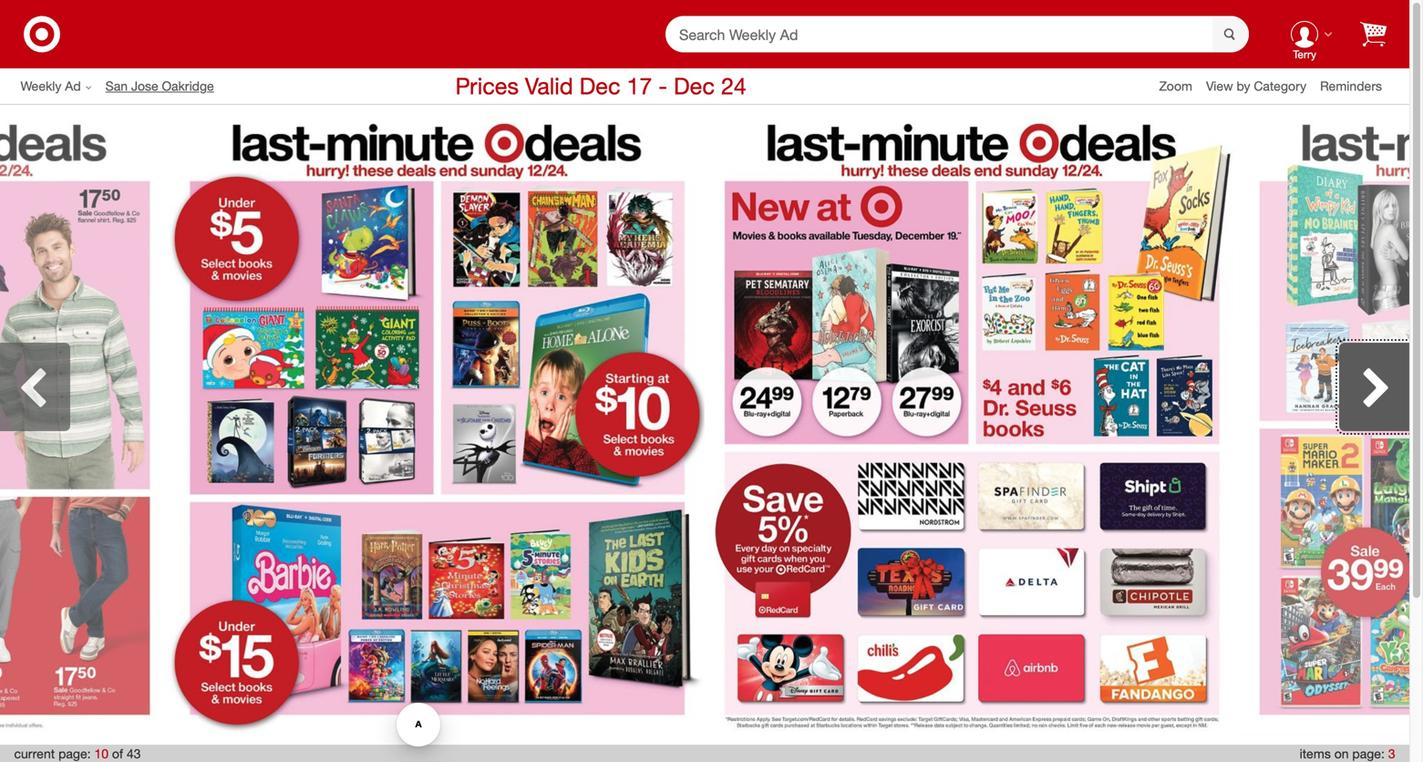 Task type: describe. For each thing, give the bounding box(es) containing it.
10
[[94, 746, 108, 762]]

prices
[[455, 72, 519, 100]]

reminders link
[[1320, 77, 1396, 95]]

weekly
[[21, 78, 61, 94]]

san jose oakridge
[[105, 78, 214, 94]]

go to target.com image
[[24, 16, 60, 52]]

current page: 10 of 43
[[14, 746, 141, 762]]

terry
[[1293, 48, 1316, 61]]

2 dec from the left
[[674, 72, 715, 100]]

current
[[14, 746, 55, 762]]

terry link
[[1276, 5, 1333, 63]]

category
[[1254, 78, 1307, 94]]

jose
[[131, 78, 158, 94]]

17
[[627, 72, 652, 100]]

weekly ad link
[[21, 77, 105, 95]]

items
[[1300, 746, 1331, 762]]

view your cart on target.com image
[[1360, 21, 1387, 47]]

zoom-in element
[[1159, 78, 1193, 94]]

zoom link
[[1159, 77, 1206, 95]]



Task type: locate. For each thing, give the bounding box(es) containing it.
Search Weekly Ad search field
[[666, 16, 1249, 54]]

weekly ad
[[21, 78, 81, 94]]

page: left 3
[[1353, 746, 1385, 762]]

oakridge
[[162, 78, 214, 94]]

by
[[1237, 78, 1250, 94]]

reminders
[[1320, 78, 1382, 94]]

valid
[[525, 72, 573, 100]]

page 12 image
[[1240, 115, 1423, 735]]

view by category
[[1206, 78, 1307, 94]]

of
[[112, 746, 123, 762]]

page 11 image
[[705, 115, 1240, 735]]

0 horizontal spatial page:
[[58, 746, 91, 762]]

page 9 image
[[0, 115, 170, 735]]

on
[[1335, 746, 1349, 762]]

2 page: from the left
[[1353, 746, 1385, 762]]

1 dec from the left
[[580, 72, 621, 100]]

24
[[721, 72, 746, 100]]

43
[[127, 746, 141, 762]]

1 horizontal spatial page:
[[1353, 746, 1385, 762]]

page: left 10
[[58, 746, 91, 762]]

view
[[1206, 78, 1233, 94]]

dec
[[580, 72, 621, 100], [674, 72, 715, 100]]

prices valid dec 17 - dec 24
[[455, 72, 746, 100]]

page 10 image
[[170, 115, 705, 735]]

ad
[[65, 78, 81, 94]]

dec left 17
[[580, 72, 621, 100]]

san jose oakridge link
[[105, 77, 228, 95]]

san
[[105, 78, 128, 94]]

page:
[[58, 746, 91, 762], [1353, 746, 1385, 762]]

1 page: from the left
[[58, 746, 91, 762]]

3
[[1388, 746, 1395, 762]]

view by category link
[[1206, 78, 1320, 94]]

zoom
[[1159, 78, 1193, 94]]

-
[[659, 72, 667, 100]]

0 horizontal spatial dec
[[580, 72, 621, 100]]

items on page: 3
[[1300, 746, 1395, 762]]

1 horizontal spatial dec
[[674, 72, 715, 100]]

dec right -
[[674, 72, 715, 100]]

form
[[666, 16, 1249, 54]]



Task type: vqa. For each thing, say whether or not it's contained in the screenshot.
middle Advertisement region
no



